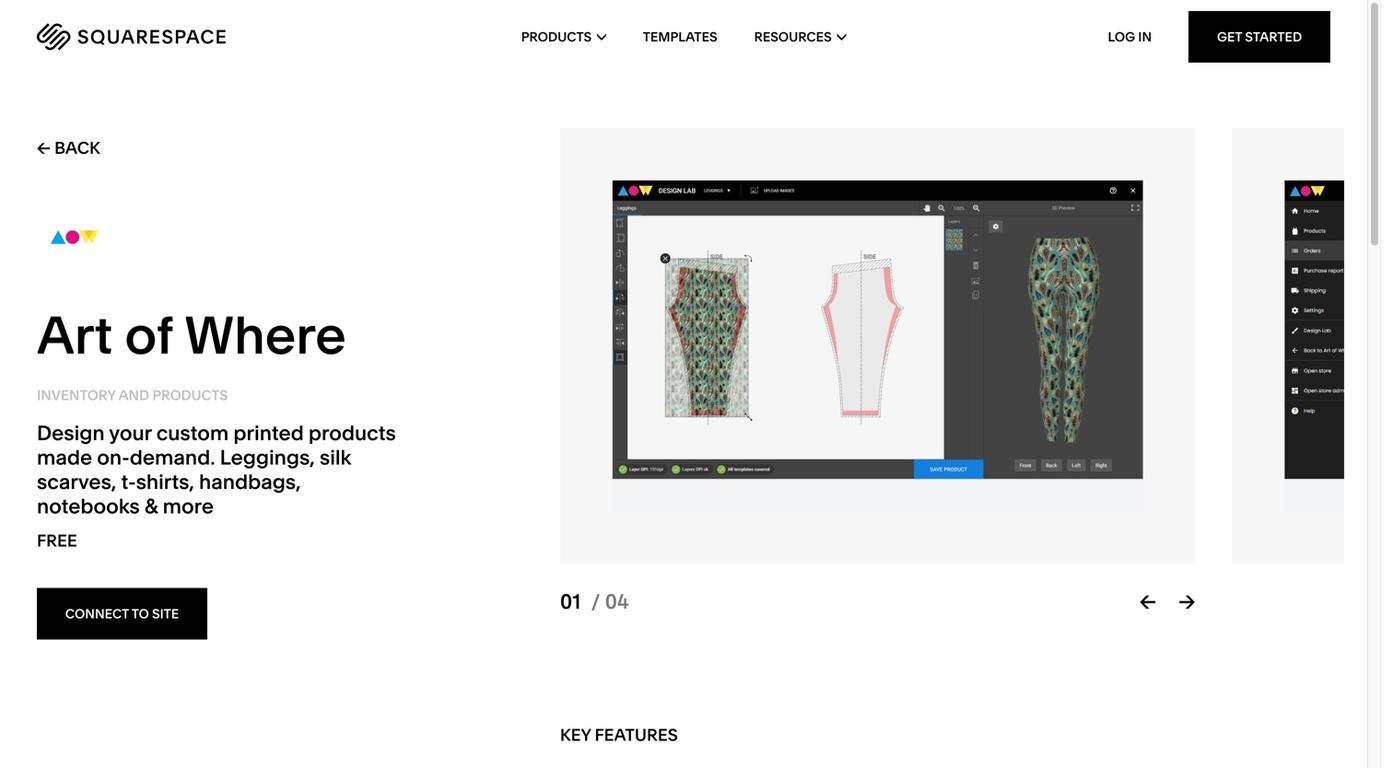Task type: vqa. For each thing, say whether or not it's contained in the screenshot.
Kearny image at the bottom
no



Task type: locate. For each thing, give the bounding box(es) containing it.
resources button
[[755, 0, 847, 74]]

back
[[54, 138, 100, 158]]

notebooks
[[37, 494, 140, 519]]

custom
[[156, 421, 229, 446]]

←
[[37, 138, 51, 158], [1140, 589, 1157, 614]]

1 horizontal spatial extension example image
[[1285, 180, 1382, 480]]

1 horizontal spatial products
[[521, 29, 592, 45]]

0 horizontal spatial products
[[153, 387, 228, 404]]

extension example image
[[612, 180, 1144, 480], [1285, 180, 1382, 480]]

inventory and products
[[37, 387, 228, 404]]

products
[[309, 421, 396, 446]]

&
[[145, 494, 158, 519]]

1 horizontal spatial ←
[[1140, 589, 1157, 614]]

features
[[595, 725, 678, 746]]

0 horizontal spatial ←
[[37, 138, 51, 158]]

key features
[[560, 725, 678, 746]]

inventory
[[37, 387, 116, 404]]

0 vertical spatial products
[[521, 29, 592, 45]]

← left back
[[37, 138, 51, 158]]

squarespace logo link
[[37, 23, 296, 51]]

started
[[1246, 29, 1303, 45]]

/
[[592, 589, 601, 614]]

get started link
[[1189, 11, 1331, 63]]

← button
[[1140, 589, 1157, 614]]

more
[[163, 494, 214, 519]]

→
[[1179, 589, 1196, 614]]

get started
[[1218, 29, 1303, 45]]

get
[[1218, 29, 1243, 45]]

log             in link
[[1109, 29, 1152, 45]]

0 vertical spatial ←
[[37, 138, 51, 158]]

shirts,
[[136, 470, 194, 494]]

← back
[[37, 138, 100, 158]]

templates
[[643, 29, 718, 45]]

connect to site link
[[37, 588, 207, 640]]

products
[[521, 29, 592, 45], [153, 387, 228, 404]]

art
[[37, 304, 113, 367]]

scarves,
[[37, 470, 116, 494]]

01
[[560, 589, 581, 614]]

connect
[[65, 606, 129, 622]]

0 horizontal spatial extension example image
[[612, 180, 1144, 480]]

free
[[37, 531, 77, 551]]

1 vertical spatial ←
[[1140, 589, 1157, 614]]

in
[[1139, 29, 1152, 45]]

log             in
[[1109, 29, 1152, 45]]

← left the →
[[1140, 589, 1157, 614]]

04
[[605, 589, 629, 614]]

products button
[[521, 0, 606, 74]]



Task type: describe. For each thing, give the bounding box(es) containing it.
← for ←
[[1140, 589, 1157, 614]]

leggings,
[[220, 445, 315, 470]]

2 extension example image from the left
[[1285, 180, 1382, 480]]

to
[[132, 606, 149, 622]]

t-
[[121, 470, 136, 494]]

made
[[37, 445, 92, 470]]

log
[[1109, 29, 1136, 45]]

01 / 04
[[560, 589, 629, 614]]

of
[[125, 304, 173, 367]]

products inside button
[[521, 29, 592, 45]]

demand.
[[130, 445, 215, 470]]

handbags,
[[199, 470, 301, 494]]

logo image
[[37, 204, 112, 280]]

art of where
[[37, 304, 346, 367]]

resources
[[755, 29, 832, 45]]

design
[[37, 421, 105, 446]]

connect to site
[[65, 606, 179, 622]]

← for ← back
[[37, 138, 51, 158]]

where
[[184, 304, 346, 367]]

site
[[152, 606, 179, 622]]

1 vertical spatial products
[[153, 387, 228, 404]]

→ button
[[1179, 589, 1196, 614]]

key
[[560, 725, 591, 746]]

design your custom printed products made on-demand. leggings, silk scarves, t-shirts, handbags, notebooks & more
[[37, 421, 396, 519]]

and
[[119, 387, 149, 404]]

your
[[109, 421, 152, 446]]

1 extension example image from the left
[[612, 180, 1144, 480]]

printed
[[234, 421, 304, 446]]

silk
[[320, 445, 352, 470]]

squarespace logo image
[[37, 23, 226, 51]]

templates link
[[643, 0, 718, 74]]

on-
[[97, 445, 130, 470]]



